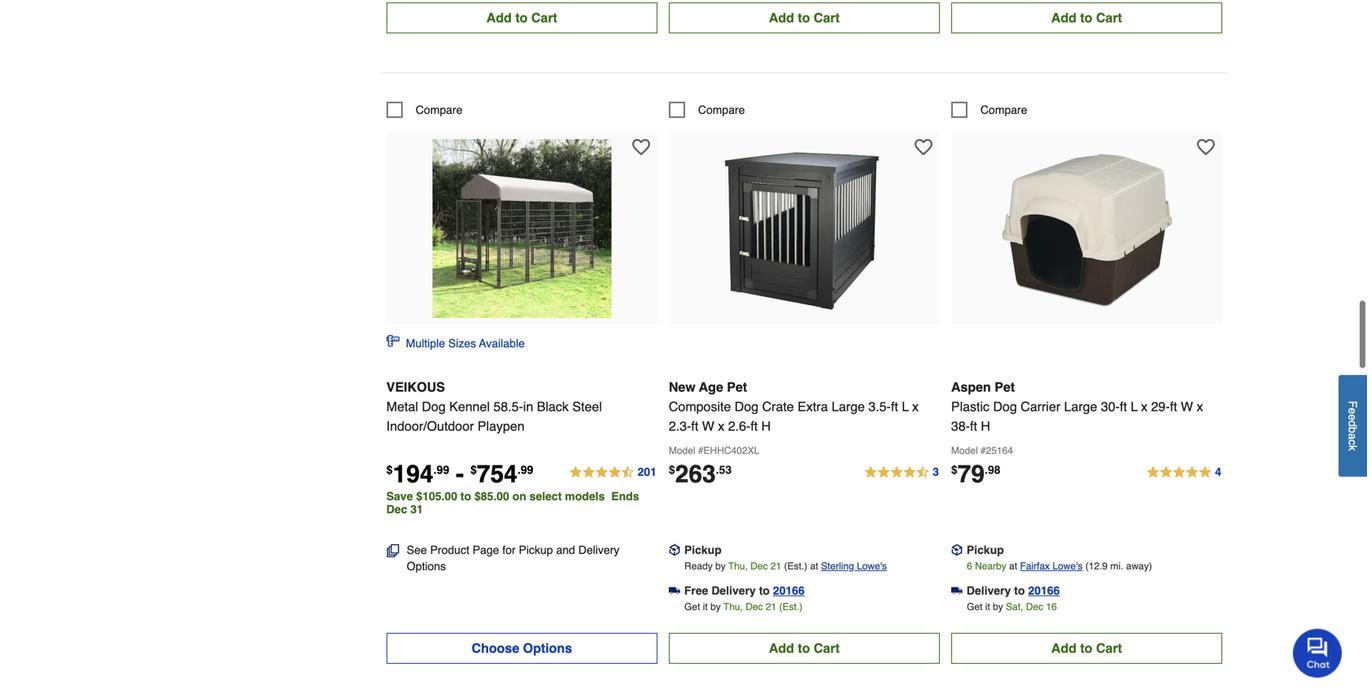 Task type: locate. For each thing, give the bounding box(es) containing it.
pickup up ready
[[684, 544, 722, 557]]

x
[[912, 399, 919, 414], [1141, 399, 1148, 414], [1197, 399, 1204, 414], [718, 419, 725, 434]]

0 horizontal spatial options
[[407, 560, 446, 573]]

2 h from the left
[[981, 419, 991, 434]]

0 horizontal spatial compare
[[416, 103, 463, 116]]

1 vertical spatial (est.)
[[779, 601, 803, 613]]

h down plastic
[[981, 419, 991, 434]]

veikous
[[386, 380, 445, 395]]

truck filled image for delivery
[[951, 585, 963, 597]]

3
[[933, 466, 939, 479]]

model for composite dog crate extra large 3.5-ft l x 2.3-ft w x 2.6-ft h
[[669, 445, 696, 457]]

1 pickup from the left
[[519, 544, 553, 557]]

1 l from the left
[[902, 399, 909, 414]]

extra
[[798, 399, 828, 414]]

compare inside 5013507729 element
[[981, 103, 1028, 116]]

1 horizontal spatial compare
[[698, 103, 745, 116]]

754
[[477, 460, 518, 488]]

cart
[[531, 10, 557, 25], [814, 10, 840, 25], [1096, 10, 1122, 25], [814, 641, 840, 656], [1096, 641, 1122, 656]]

0 horizontal spatial get
[[685, 601, 700, 613]]

2 heart outline image from the left
[[915, 138, 933, 156]]

1 h from the left
[[762, 419, 771, 434]]

truck filled image
[[669, 585, 680, 597], [951, 585, 963, 597]]

thu, up free delivery to 20166
[[729, 561, 748, 572]]

.99 up the on
[[518, 463, 534, 476]]

by left sat,
[[993, 601, 1003, 613]]

pet inside aspen pet plastic dog carrier large 30-ft l x 29-ft w x 38-ft h
[[995, 380, 1015, 395]]

20166 button up 16
[[1028, 583, 1060, 599]]

heart outline image
[[632, 138, 650, 156], [915, 138, 933, 156]]

delivery up get it by thu, dec 21 (est.)
[[712, 584, 756, 597]]

(est.) down ready by thu, dec 21 (est.) at sterling lowe's
[[779, 601, 803, 613]]

compare for "5014515205" element
[[416, 103, 463, 116]]

0 horizontal spatial .99
[[434, 463, 449, 476]]

k
[[1347, 446, 1360, 451]]

large inside aspen pet plastic dog carrier large 30-ft l x 29-ft w x 38-ft h
[[1064, 399, 1098, 414]]

w down composite
[[702, 419, 715, 434]]

4.5 stars image containing 201
[[569, 463, 658, 483]]

4.5 stars image for 194
[[569, 463, 658, 483]]

$ up save
[[386, 463, 393, 476]]

black
[[537, 399, 569, 414]]

at left fairfax
[[1009, 561, 1018, 572]]

1 horizontal spatial at
[[1009, 561, 1018, 572]]

1 dog from the left
[[422, 399, 446, 414]]

it left sat,
[[986, 601, 990, 613]]

2 pickup from the left
[[684, 544, 722, 557]]

0 horizontal spatial truck filled image
[[669, 585, 680, 597]]

compare
[[416, 103, 463, 116], [698, 103, 745, 116], [981, 103, 1028, 116]]

w right 29-
[[1181, 399, 1193, 414]]

0 horizontal spatial l
[[902, 399, 909, 414]]

3 $ from the left
[[669, 463, 675, 476]]

1 truck filled image from the left
[[669, 585, 680, 597]]

21 up free delivery to 20166
[[771, 561, 782, 572]]

0 horizontal spatial #
[[698, 445, 704, 457]]

lowe's right sterling
[[857, 561, 887, 572]]

25164
[[986, 445, 1013, 457]]

1 horizontal spatial 20166 button
[[1028, 583, 1060, 599]]

20166
[[773, 584, 805, 597], [1028, 584, 1060, 597]]

$85.00
[[475, 490, 509, 503]]

get
[[685, 601, 700, 613], [967, 601, 983, 613]]

2 pet from the left
[[995, 380, 1015, 395]]

0 horizontal spatial pickup image
[[669, 545, 680, 556]]

20166 button
[[773, 583, 805, 599], [1028, 583, 1060, 599]]

2 horizontal spatial pickup
[[967, 544, 1004, 557]]

4 button
[[1146, 463, 1223, 483]]

263
[[675, 460, 716, 488]]

2 model from the left
[[951, 445, 978, 457]]

.53
[[716, 463, 732, 476]]

2.6-
[[728, 419, 751, 434]]

1 4.5 stars image from the left
[[569, 463, 658, 483]]

thu,
[[729, 561, 748, 572], [724, 601, 743, 613]]

large left '30-' in the bottom right of the page
[[1064, 399, 1098, 414]]

1 it from the left
[[703, 601, 708, 613]]

page
[[473, 544, 499, 557]]

a
[[1347, 434, 1360, 440]]

l
[[902, 399, 909, 414], [1131, 399, 1138, 414]]

pet
[[727, 380, 747, 395], [995, 380, 1015, 395]]

2 horizontal spatial dog
[[993, 399, 1017, 414]]

get left sat,
[[967, 601, 983, 613]]

5013507729 element
[[951, 102, 1028, 118]]

$ right 3
[[951, 463, 958, 476]]

add to cart button
[[386, 2, 658, 33], [669, 2, 940, 33], [951, 2, 1223, 33], [669, 633, 940, 664], [951, 633, 1223, 664]]

3 compare from the left
[[981, 103, 1028, 116]]

delivery
[[579, 544, 620, 557], [712, 584, 756, 597], [967, 584, 1011, 597]]

#
[[698, 445, 704, 457], [981, 445, 986, 457]]

to
[[516, 10, 528, 25], [798, 10, 810, 25], [1081, 10, 1093, 25], [461, 490, 471, 503], [759, 584, 770, 597], [1014, 584, 1025, 597], [798, 641, 810, 656], [1081, 641, 1093, 656]]

large left 3.5-
[[832, 399, 865, 414]]

2 20166 button from the left
[[1028, 583, 1060, 599]]

l right '30-' in the bottom right of the page
[[1131, 399, 1138, 414]]

3 dog from the left
[[993, 399, 1017, 414]]

2 l from the left
[[1131, 399, 1138, 414]]

carrier
[[1021, 399, 1061, 414]]

large
[[832, 399, 865, 414], [1064, 399, 1098, 414]]

0 horizontal spatial heart outline image
[[632, 138, 650, 156]]

truck filled image left delivery to 20166
[[951, 585, 963, 597]]

.99
[[434, 463, 449, 476], [518, 463, 534, 476]]

e up b
[[1347, 415, 1360, 421]]

compare inside 1000702774 element
[[698, 103, 745, 116]]

thu, down free delivery to 20166
[[724, 601, 743, 613]]

2 dog from the left
[[735, 399, 759, 414]]

options inside choose options link
[[523, 641, 572, 656]]

compare inside "5014515205" element
[[416, 103, 463, 116]]

dog up the 2.6-
[[735, 399, 759, 414]]

l right 3.5-
[[902, 399, 909, 414]]

2 4.5 stars image from the left
[[864, 463, 940, 483]]

ends dec 31
[[386, 490, 639, 516]]

get it by sat, dec 16
[[967, 601, 1057, 613]]

# up the .98
[[981, 445, 986, 457]]

$ 263 .53
[[669, 460, 732, 488]]

1 horizontal spatial model
[[951, 445, 978, 457]]

e up d
[[1347, 408, 1360, 415]]

0 horizontal spatial at
[[810, 561, 819, 572]]

0 horizontal spatial w
[[702, 419, 715, 434]]

1 # from the left
[[698, 445, 704, 457]]

1 vertical spatial 21
[[766, 601, 777, 613]]

0 horizontal spatial delivery
[[579, 544, 620, 557]]

x left the 2.6-
[[718, 419, 725, 434]]

pickup
[[519, 544, 553, 557], [684, 544, 722, 557], [967, 544, 1004, 557]]

1 horizontal spatial .99
[[518, 463, 534, 476]]

$ for 79
[[951, 463, 958, 476]]

1 horizontal spatial get
[[967, 601, 983, 613]]

1 horizontal spatial truck filled image
[[951, 585, 963, 597]]

w inside aspen pet plastic dog carrier large 30-ft l x 29-ft w x 38-ft h
[[1181, 399, 1193, 414]]

dog inside aspen pet plastic dog carrier large 30-ft l x 29-ft w x 38-ft h
[[993, 399, 1017, 414]]

1 lowe's from the left
[[857, 561, 887, 572]]

kennel
[[449, 399, 490, 414]]

model up 79
[[951, 445, 978, 457]]

194
[[393, 460, 434, 488]]

metal
[[386, 399, 418, 414]]

2 large from the left
[[1064, 399, 1098, 414]]

h inside aspen pet plastic dog carrier large 30-ft l x 29-ft w x 38-ft h
[[981, 419, 991, 434]]

2 horizontal spatial compare
[[981, 103, 1028, 116]]

1 horizontal spatial options
[[523, 641, 572, 656]]

model
[[669, 445, 696, 457], [951, 445, 978, 457]]

1 horizontal spatial delivery
[[712, 584, 756, 597]]

58.5-
[[494, 399, 523, 414]]

1 horizontal spatial it
[[986, 601, 990, 613]]

pet inside new age pet composite dog crate extra large 3.5-ft l x 2.3-ft w x 2.6-ft h
[[727, 380, 747, 395]]

1 horizontal spatial dog
[[735, 399, 759, 414]]

compare for 1000702774 element
[[698, 103, 745, 116]]

3 pickup from the left
[[967, 544, 1004, 557]]

b
[[1347, 427, 1360, 434]]

$
[[386, 463, 393, 476], [471, 463, 477, 476], [669, 463, 675, 476], [951, 463, 958, 476]]

1 horizontal spatial heart outline image
[[915, 138, 933, 156]]

actual price $263.53 element
[[669, 460, 732, 488]]

1 compare from the left
[[416, 103, 463, 116]]

5014515205 element
[[386, 102, 463, 118]]

dec left 16
[[1026, 601, 1044, 613]]

30-
[[1101, 399, 1120, 414]]

.99 left -
[[434, 463, 449, 476]]

pickup inside see product page for pickup and delivery options
[[519, 544, 553, 557]]

h inside new age pet composite dog crate extra large 3.5-ft l x 2.3-ft w x 2.6-ft h
[[762, 419, 771, 434]]

dec
[[386, 503, 407, 516], [751, 561, 768, 572], [746, 601, 763, 613], [1026, 601, 1044, 613]]

4.5 stars image up ends
[[569, 463, 658, 483]]

choose options
[[472, 641, 572, 656]]

0 vertical spatial w
[[1181, 399, 1193, 414]]

pickup image
[[669, 545, 680, 556], [951, 545, 963, 556]]

1 horizontal spatial #
[[981, 445, 986, 457]]

multiple sizes available link
[[386, 334, 525, 352]]

$105.00
[[416, 490, 457, 503]]

steel
[[573, 399, 602, 414]]

l inside aspen pet plastic dog carrier large 30-ft l x 29-ft w x 38-ft h
[[1131, 399, 1138, 414]]

4.5 stars image containing 3
[[864, 463, 940, 483]]

add
[[487, 10, 512, 25], [769, 10, 794, 25], [1052, 10, 1077, 25], [769, 641, 794, 656], [1052, 641, 1077, 656]]

1 get from the left
[[685, 601, 700, 613]]

1 $ from the left
[[386, 463, 393, 476]]

1 pet from the left
[[727, 380, 747, 395]]

$ right -
[[471, 463, 477, 476]]

1 horizontal spatial l
[[1131, 399, 1138, 414]]

20166 up 16
[[1028, 584, 1060, 597]]

2 e from the top
[[1347, 415, 1360, 421]]

delivery right and at the bottom left
[[579, 544, 620, 557]]

it down free
[[703, 601, 708, 613]]

.98
[[985, 463, 1001, 476]]

0 horizontal spatial h
[[762, 419, 771, 434]]

fairfax
[[1020, 561, 1050, 572]]

1 horizontal spatial large
[[1064, 399, 1098, 414]]

d
[[1347, 421, 1360, 427]]

$ for 263
[[669, 463, 675, 476]]

0 horizontal spatial 4.5 stars image
[[569, 463, 658, 483]]

pickup right for
[[519, 544, 553, 557]]

1 horizontal spatial w
[[1181, 399, 1193, 414]]

truck filled image left free
[[669, 585, 680, 597]]

large inside new age pet composite dog crate extra large 3.5-ft l x 2.3-ft w x 2.6-ft h
[[832, 399, 865, 414]]

product
[[430, 544, 470, 557]]

1 horizontal spatial h
[[981, 419, 991, 434]]

20166 button for free delivery to 20166
[[773, 583, 805, 599]]

ft up 3 button
[[891, 399, 898, 414]]

1 vertical spatial w
[[702, 419, 715, 434]]

by for free
[[711, 601, 721, 613]]

# up $ 263 .53
[[698, 445, 704, 457]]

0 vertical spatial (est.)
[[784, 561, 808, 572]]

it for free
[[703, 601, 708, 613]]

x right 29-
[[1197, 399, 1204, 414]]

options right choose
[[523, 641, 572, 656]]

dec left 31
[[386, 503, 407, 516]]

1 20166 button from the left
[[773, 583, 805, 599]]

e
[[1347, 408, 1360, 415], [1347, 415, 1360, 421]]

0 horizontal spatial large
[[832, 399, 865, 414]]

21 down free delivery to 20166
[[766, 601, 777, 613]]

20166 down ready by thu, dec 21 (est.) at sterling lowe's
[[773, 584, 805, 597]]

1 model from the left
[[669, 445, 696, 457]]

$ inside $ 263 .53
[[669, 463, 675, 476]]

delivery down nearby
[[967, 584, 1011, 597]]

4.5 stars image left 79
[[864, 463, 940, 483]]

ready
[[685, 561, 713, 572]]

options down see
[[407, 560, 446, 573]]

by down free delivery to 20166
[[711, 601, 721, 613]]

0 horizontal spatial it
[[703, 601, 708, 613]]

0 horizontal spatial pet
[[727, 380, 747, 395]]

0 horizontal spatial lowe's
[[857, 561, 887, 572]]

save
[[386, 490, 413, 503]]

1 horizontal spatial pickup image
[[951, 545, 963, 556]]

w
[[1181, 399, 1193, 414], [702, 419, 715, 434]]

add to cart
[[487, 10, 557, 25], [769, 10, 840, 25], [1052, 10, 1122, 25], [769, 641, 840, 656], [1052, 641, 1122, 656]]

1 large from the left
[[832, 399, 865, 414]]

model down the "2.3-"
[[669, 445, 696, 457]]

(est.) left sterling
[[784, 561, 808, 572]]

1 heart outline image from the left
[[632, 138, 650, 156]]

16
[[1046, 601, 1057, 613]]

0 vertical spatial options
[[407, 560, 446, 573]]

1 vertical spatial options
[[523, 641, 572, 656]]

1 horizontal spatial pickup
[[684, 544, 722, 557]]

dog up indoor/outdoor
[[422, 399, 446, 414]]

pickup image for delivery
[[951, 545, 963, 556]]

at left sterling
[[810, 561, 819, 572]]

21
[[771, 561, 782, 572], [766, 601, 777, 613]]

pickup up nearby
[[967, 544, 1004, 557]]

2 pickup image from the left
[[951, 545, 963, 556]]

choose options link
[[386, 633, 658, 664]]

# for 38-
[[981, 445, 986, 457]]

dog right plastic
[[993, 399, 1017, 414]]

0 horizontal spatial 20166 button
[[773, 583, 805, 599]]

0 horizontal spatial 20166
[[773, 584, 805, 597]]

1 horizontal spatial pet
[[995, 380, 1015, 395]]

get down free
[[685, 601, 700, 613]]

2 compare from the left
[[698, 103, 745, 116]]

pickup image down 79
[[951, 545, 963, 556]]

at
[[810, 561, 819, 572], [1009, 561, 1018, 572]]

pet right 'aspen'
[[995, 380, 1015, 395]]

h down crate
[[762, 419, 771, 434]]

2 get from the left
[[967, 601, 983, 613]]

1 horizontal spatial 20166
[[1028, 584, 1060, 597]]

by right ready
[[716, 561, 726, 572]]

20166 button down ready by thu, dec 21 (est.) at sterling lowe's
[[773, 583, 805, 599]]

4 $ from the left
[[951, 463, 958, 476]]

2 # from the left
[[981, 445, 986, 457]]

4.5 stars image
[[569, 463, 658, 483], [864, 463, 940, 483]]

savings save $105.00 to $85.00 on select models element
[[386, 490, 658, 516]]

pickup for free delivery to
[[684, 544, 722, 557]]

ehhc402xl
[[704, 445, 760, 457]]

2 .99 from the left
[[518, 463, 534, 476]]

2 truck filled image from the left
[[951, 585, 963, 597]]

$ inside the "$ 79 .98"
[[951, 463, 958, 476]]

and
[[556, 544, 575, 557]]

1 horizontal spatial 4.5 stars image
[[864, 463, 940, 483]]

pickup image down 263
[[669, 545, 680, 556]]

1 horizontal spatial lowe's
[[1053, 561, 1083, 572]]

0 horizontal spatial model
[[669, 445, 696, 457]]

0 horizontal spatial pickup
[[519, 544, 553, 557]]

it
[[703, 601, 708, 613], [986, 601, 990, 613]]

ft left 29-
[[1120, 399, 1127, 414]]

compare for 5013507729 element
[[981, 103, 1028, 116]]

$194.99-$754.99 element
[[386, 460, 534, 488]]

aspen pet plastic dog carrier large 30-ft l x 29-ft w x 38-ft h image
[[998, 139, 1177, 318]]

dog
[[422, 399, 446, 414], [735, 399, 759, 414], [993, 399, 1017, 414]]

lowe's
[[857, 561, 887, 572], [1053, 561, 1083, 572]]

2 it from the left
[[986, 601, 990, 613]]

$ right 201 in the bottom of the page
[[669, 463, 675, 476]]

1 pickup image from the left
[[669, 545, 680, 556]]

pet right age
[[727, 380, 747, 395]]

0 horizontal spatial dog
[[422, 399, 446, 414]]

lowe's left (12.9
[[1053, 561, 1083, 572]]



Task type: describe. For each thing, give the bounding box(es) containing it.
w inside new age pet composite dog crate extra large 3.5-ft l x 2.3-ft w x 2.6-ft h
[[702, 419, 715, 434]]

sat,
[[1006, 601, 1024, 613]]

1 e from the top
[[1347, 408, 1360, 415]]

truck filled image for free
[[669, 585, 680, 597]]

composite
[[669, 399, 731, 414]]

model for plastic dog carrier large 30-ft l x 29-ft w x 38-ft h
[[951, 445, 978, 457]]

ft right '30-' in the bottom right of the page
[[1170, 399, 1178, 414]]

new age pet composite dog crate extra large 3.5-ft l x 2.3-ft w x 2.6-ft h
[[669, 380, 919, 434]]

l inside new age pet composite dog crate extra large 3.5-ft l x 2.3-ft w x 2.6-ft h
[[902, 399, 909, 414]]

ft down plastic
[[970, 419, 978, 434]]

2 lowe's from the left
[[1053, 561, 1083, 572]]

in
[[523, 399, 533, 414]]

0 vertical spatial thu,
[[729, 561, 748, 572]]

ft up ehhc402xl
[[751, 419, 758, 434]]

ready by thu, dec 21 (est.) at sterling lowe's
[[685, 561, 887, 572]]

3 button
[[864, 463, 940, 483]]

2 20166 from the left
[[1028, 584, 1060, 597]]

1 vertical spatial thu,
[[724, 601, 743, 613]]

free delivery to 20166
[[684, 584, 805, 597]]

x left 29-
[[1141, 399, 1148, 414]]

nearby
[[975, 561, 1007, 572]]

-
[[456, 460, 464, 488]]

4.5 stars image for 263
[[864, 463, 940, 483]]

choose
[[472, 641, 520, 656]]

dog inside new age pet composite dog crate extra large 3.5-ft l x 2.3-ft w x 2.6-ft h
[[735, 399, 759, 414]]

0 vertical spatial 21
[[771, 561, 782, 572]]

multiple sizes available
[[406, 337, 525, 350]]

plastic
[[951, 399, 990, 414]]

f
[[1347, 401, 1360, 408]]

2 horizontal spatial delivery
[[967, 584, 1011, 597]]

by for delivery
[[993, 601, 1003, 613]]

x right 3.5-
[[912, 399, 919, 414]]

crate
[[762, 399, 794, 414]]

# for w
[[698, 445, 704, 457]]

f e e d b a c k
[[1347, 401, 1360, 451]]

$ 194 .99 - $ 754 .99
[[386, 460, 534, 488]]

(12.9
[[1086, 561, 1108, 572]]

model # ehhc402xl
[[669, 445, 760, 457]]

models
[[565, 490, 605, 503]]

2 $ from the left
[[471, 463, 477, 476]]

delivery to 20166
[[967, 584, 1060, 597]]

mi.
[[1111, 561, 1124, 572]]

save $105.00 to $85.00 on select models
[[386, 490, 605, 503]]

dec inside ends dec 31
[[386, 503, 407, 516]]

5 stars image
[[1146, 463, 1223, 483]]

79
[[958, 460, 985, 488]]

1 20166 from the left
[[773, 584, 805, 597]]

playpen
[[478, 419, 525, 434]]

6
[[967, 561, 973, 572]]

get for delivery
[[967, 601, 983, 613]]

$ for 194
[[386, 463, 393, 476]]

sterling
[[821, 561, 854, 572]]

ft down composite
[[691, 419, 699, 434]]

actual price $79.98 element
[[951, 460, 1001, 488]]

201
[[638, 466, 657, 479]]

select
[[530, 490, 562, 503]]

aspen pet plastic dog carrier large 30-ft l x 29-ft w x 38-ft h
[[951, 380, 1204, 434]]

new
[[669, 380, 696, 395]]

dec up free delivery to 20166
[[751, 561, 768, 572]]

available
[[479, 337, 525, 350]]

free
[[684, 584, 709, 597]]

dec down free delivery to 20166
[[746, 601, 763, 613]]

new age pet composite dog crate extra large 3.5-ft l x 2.3-ft w x 2.6-ft h image
[[715, 139, 894, 318]]

multiple
[[406, 337, 445, 350]]

c
[[1347, 440, 1360, 446]]

sterling lowe's button
[[821, 558, 887, 575]]

2.3-
[[669, 419, 691, 434]]

veikous metal dog kennel 58.5-in black steel indoor/outdoor playpen image
[[432, 139, 612, 318]]

20166 button for delivery to 20166
[[1028, 583, 1060, 599]]

get for free
[[685, 601, 700, 613]]

29-
[[1152, 399, 1170, 414]]

model # 25164
[[951, 445, 1013, 457]]

away)
[[1126, 561, 1152, 572]]

veikous metal dog kennel 58.5-in black steel indoor/outdoor playpen
[[386, 380, 602, 434]]

heart outline image
[[1197, 138, 1215, 156]]

1 at from the left
[[810, 561, 819, 572]]

31
[[411, 503, 423, 516]]

options inside see product page for pickup and delivery options
[[407, 560, 446, 573]]

aspen
[[951, 380, 991, 395]]

it for delivery
[[986, 601, 990, 613]]

chat invite button image
[[1293, 628, 1343, 678]]

on
[[513, 490, 526, 503]]

for
[[502, 544, 516, 557]]

see
[[407, 544, 427, 557]]

pickup for delivery to
[[967, 544, 1004, 557]]

6 nearby at fairfax lowe's (12.9 mi. away)
[[967, 561, 1152, 572]]

4
[[1215, 466, 1222, 479]]

1000702774 element
[[669, 102, 745, 118]]

pickup image for free
[[669, 545, 680, 556]]

fairfax lowe's button
[[1020, 558, 1083, 575]]

sizes
[[448, 337, 476, 350]]

38-
[[951, 419, 970, 434]]

3.5-
[[869, 399, 891, 414]]

delivery inside see product page for pickup and delivery options
[[579, 544, 620, 557]]

f e e d b a c k button
[[1339, 375, 1368, 477]]

201 button
[[569, 463, 658, 483]]

get it by thu, dec 21 (est.)
[[685, 601, 803, 613]]

1 .99 from the left
[[434, 463, 449, 476]]

ends
[[612, 490, 639, 503]]

see product page for pickup and delivery options
[[407, 544, 620, 573]]

$ 79 .98
[[951, 460, 1001, 488]]

2 at from the left
[[1009, 561, 1018, 572]]

age
[[699, 380, 724, 395]]

ends dec 31 element
[[386, 490, 639, 516]]

indoor/outdoor
[[386, 419, 474, 434]]

dog inside veikous metal dog kennel 58.5-in black steel indoor/outdoor playpen
[[422, 399, 446, 414]]



Task type: vqa. For each thing, say whether or not it's contained in the screenshot.
An icon of a range.
no



